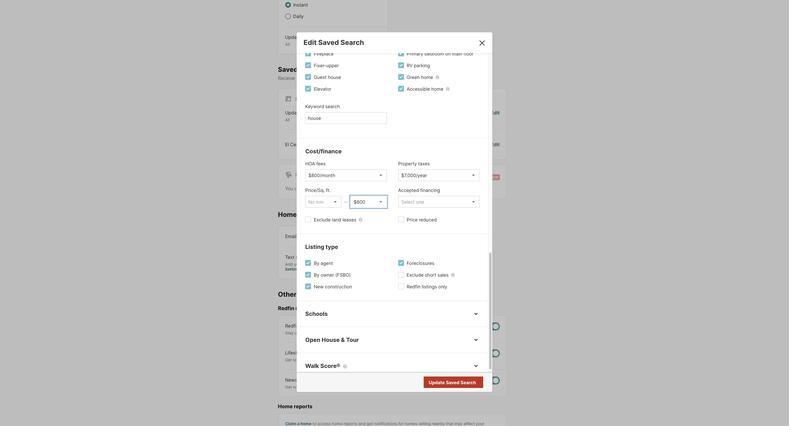 Task type: describe. For each thing, give the bounding box(es) containing it.
Daily radio
[[285, 13, 291, 19]]

hoa
[[305, 161, 315, 167]]

search for update saved search
[[461, 380, 476, 386]]

home,
[[412, 331, 424, 335]]

home for home tours
[[278, 211, 297, 219]]

home tours
[[278, 211, 316, 219]]

sales
[[438, 272, 449, 278]]

1 vertical spatial a
[[297, 421, 300, 426]]

to inside to access home reports and get notifications for homes selling nearby that may affect your
[[313, 421, 317, 426]]

—
[[344, 200, 348, 204]]

0 vertical spatial in
[[332, 262, 335, 267]]

cerrito
[[290, 142, 305, 147]]

only
[[438, 284, 448, 290]]

.
[[412, 186, 413, 191]]

guest house
[[314, 74, 341, 80]]

e.g. office, balcony, modern text field
[[308, 115, 384, 121]]

floor
[[464, 51, 474, 57]]

home inside to access home reports and get notifications for homes selling nearby that may affect your
[[332, 421, 343, 426]]

trends
[[340, 385, 352, 389]]

home reports
[[278, 404, 313, 410]]

list box down while
[[351, 196, 387, 208]]

up
[[295, 331, 300, 335]]

no results button
[[446, 377, 483, 389]]

redfin news stay up to date on redfin's tools and features, how to buy or sell a home, and connect with an agent.
[[285, 323, 476, 335]]

add your phone number in
[[285, 262, 337, 267]]

that
[[446, 421, 454, 426]]

access
[[318, 421, 331, 426]]

by for by owner (fsbo)
[[314, 272, 320, 278]]

notifications inside to access home reports and get notifications for homes selling nearby that may affect your
[[374, 421, 397, 426]]

notified
[[293, 385, 307, 389]]

an
[[459, 331, 463, 335]]

estate
[[373, 385, 385, 389]]

create
[[304, 186, 317, 191]]

tips,
[[357, 358, 366, 362]]

bedroom
[[425, 51, 444, 57]]

saved searches receive timely notifications based on your preferred search filters.
[[278, 65, 421, 81]]

accessible
[[407, 86, 430, 92]]

leases
[[343, 217, 356, 223]]

search inside saved searches receive timely notifications based on your preferred search filters.
[[392, 75, 407, 81]]

claim a home
[[285, 421, 312, 426]]

tools
[[337, 331, 347, 335]]

account settings
[[285, 262, 353, 272]]

get inside newsletter from my agent get notified about the latest trends in the real estate market from your local redfin agent.
[[285, 385, 292, 389]]

redfin for redfin listings only
[[407, 284, 421, 290]]

improvement
[[332, 358, 356, 362]]

search inside dialog
[[325, 104, 340, 109]]

2 the from the left
[[357, 385, 364, 389]]

on inside redfin news stay up to date on redfin's tools and features, how to buy or sell a home, and connect with an agent.
[[315, 331, 320, 335]]

by for by agent
[[314, 260, 320, 266]]

number
[[317, 262, 331, 267]]

open
[[305, 337, 320, 343]]

how
[[374, 331, 382, 335]]

newsletter from my agent get notified about the latest trends in the real estate market from your local redfin agent.
[[285, 377, 455, 389]]

get inside lifestyle & tips get local insights, home improvement tips, style and design resources.
[[285, 358, 292, 362]]

foreclosures
[[407, 260, 435, 266]]

schools link
[[305, 310, 480, 318]]

Instant radio
[[285, 2, 291, 8]]

cost/finance
[[305, 148, 342, 155]]

real
[[365, 385, 372, 389]]

buy
[[388, 331, 395, 335]]

financing
[[420, 187, 440, 193]]

in inside newsletter from my agent get notified about the latest trends in the real estate market from your local redfin agent.
[[353, 385, 356, 389]]

your inside to access home reports and get notifications for homes selling nearby that may affect your
[[476, 421, 484, 426]]

or
[[396, 331, 400, 335]]

2 update types all from the top
[[285, 110, 315, 122]]

home right accessible
[[432, 86, 444, 92]]

primary
[[407, 51, 423, 57]]

(fsbo)
[[336, 272, 351, 278]]

get
[[367, 421, 373, 426]]

searching
[[367, 186, 388, 191]]

news
[[300, 323, 312, 329]]

redfin's
[[321, 331, 336, 335]]

exclude for exclude short sales
[[407, 272, 424, 278]]

for sale
[[296, 96, 317, 102]]

hoa fees
[[305, 161, 326, 167]]

reports inside to access home reports and get notifications for homes selling nearby that may affect your
[[344, 421, 357, 426]]

date
[[306, 331, 314, 335]]

reduced
[[419, 217, 437, 223]]

1 vertical spatial searches
[[333, 186, 354, 191]]

price/sq. ft.
[[305, 187, 331, 193]]

other
[[278, 290, 297, 298]]

primary bedroom on main floor
[[407, 51, 474, 57]]

email
[[285, 233, 297, 239]]

may
[[455, 421, 463, 426]]

features,
[[356, 331, 373, 335]]

always
[[359, 233, 374, 239]]

1 vertical spatial from
[[400, 385, 409, 389]]

resources.
[[399, 358, 419, 362]]

& inside lifestyle & tips get local insights, home improvement tips, style and design resources.
[[305, 350, 308, 356]]

sell
[[401, 331, 407, 335]]

my
[[321, 377, 328, 383]]

search for edit saved search
[[341, 38, 364, 47]]

tours
[[298, 211, 316, 219]]

property taxes
[[398, 161, 430, 167]]

rentals
[[397, 186, 412, 191]]

edit saved search
[[304, 38, 364, 47]]

and inside lifestyle & tips get local insights, home improvement tips, style and design resources.
[[377, 358, 384, 362]]

by agent
[[314, 260, 333, 266]]

a inside redfin news stay up to date on redfin's tools and features, how to buy or sell a home, and connect with an agent.
[[408, 331, 411, 335]]

el cerrito test 1
[[285, 142, 319, 147]]

list box for accepted financing
[[398, 196, 480, 208]]

1 all from the top
[[285, 42, 290, 47]]

on inside edit saved search dialog
[[445, 51, 451, 57]]

list box for hoa fees
[[305, 169, 387, 181]]

2 edit button from the top
[[491, 141, 500, 148]]

list box down "ft."
[[305, 196, 342, 208]]

ft.
[[326, 187, 331, 193]]

accepted financing
[[398, 187, 440, 193]]

type
[[326, 244, 338, 250]]

agent. inside redfin news stay up to date on redfin's tools and features, how to buy or sell a home, and connect with an agent.
[[464, 331, 476, 335]]

2 vertical spatial edit
[[491, 142, 500, 147]]

listing type
[[305, 244, 338, 250]]

redfin updates
[[278, 305, 316, 311]]

saved inside saved searches receive timely notifications based on your preferred search filters.
[[278, 65, 298, 73]]

edit inside dialog
[[304, 38, 317, 47]]

fixer-
[[314, 63, 326, 68]]

open house & tour
[[305, 337, 359, 343]]

style
[[367, 358, 376, 362]]

price/sq.
[[305, 187, 325, 193]]

sale
[[306, 96, 317, 102]]

el
[[285, 142, 289, 147]]

list box for property taxes
[[398, 169, 480, 181]]

results
[[460, 380, 476, 386]]

home for home reports
[[278, 404, 293, 410]]



Task type: vqa. For each thing, say whether or not it's contained in the screenshot.
number
yes



Task type: locate. For each thing, give the bounding box(es) containing it.
1 types from the top
[[302, 34, 315, 40]]

2 vertical spatial update
[[429, 380, 445, 386]]

homes
[[405, 421, 418, 426]]

1 horizontal spatial for
[[399, 421, 404, 426]]

update types all down keyword
[[285, 110, 315, 122]]

0 horizontal spatial in
[[332, 262, 335, 267]]

0 vertical spatial get
[[285, 358, 292, 362]]

0 horizontal spatial search
[[341, 38, 364, 47]]

tour
[[346, 337, 359, 343]]

redfin inside edit saved search dialog
[[407, 284, 421, 290]]

0 vertical spatial reports
[[294, 404, 313, 410]]

accessible home
[[407, 86, 444, 92]]

saved inside "button"
[[446, 380, 460, 386]]

0 horizontal spatial searches
[[299, 65, 330, 73]]

0 horizontal spatial reports
[[294, 404, 313, 410]]

green
[[407, 74, 420, 80]]

no results
[[453, 380, 476, 386]]

0 vertical spatial search
[[341, 38, 364, 47]]

open house & tour link
[[305, 336, 480, 344]]

1
[[317, 142, 319, 147]]

1 vertical spatial search
[[461, 380, 476, 386]]

exclude for exclude land leases
[[314, 217, 331, 223]]

1 horizontal spatial reports
[[344, 421, 357, 426]]

get
[[285, 358, 292, 362], [285, 385, 292, 389]]

preferred
[[371, 75, 391, 81]]

to left buy
[[383, 331, 387, 335]]

for for for sale
[[296, 96, 305, 102]]

0 horizontal spatial a
[[297, 421, 300, 426]]

redfin for redfin news stay up to date on redfin's tools and features, how to buy or sell a home, and connect with an agent.
[[285, 323, 299, 329]]

0 vertical spatial agent.
[[464, 331, 476, 335]]

0 horizontal spatial exclude
[[314, 217, 331, 223]]

0 vertical spatial notifications
[[311, 75, 337, 81]]

on inside saved searches receive timely notifications based on your preferred search filters.
[[353, 75, 359, 81]]

your left preferred
[[360, 75, 369, 81]]

1 for from the top
[[296, 96, 305, 102]]

update inside "button"
[[429, 380, 445, 386]]

& inside edit saved search dialog
[[341, 337, 345, 343]]

searches up the guest
[[299, 65, 330, 73]]

daily
[[293, 13, 304, 19]]

0 horizontal spatial notifications
[[311, 75, 337, 81]]

update down daily radio
[[285, 34, 301, 40]]

2 horizontal spatial to
[[383, 331, 387, 335]]

agent. inside newsletter from my agent get notified about the latest trends in the real estate market from your local redfin agent.
[[443, 385, 455, 389]]

local inside lifestyle & tips get local insights, home improvement tips, style and design resources.
[[293, 358, 302, 362]]

edit saved search dialog
[[297, 0, 493, 392]]

from right "market"
[[400, 385, 409, 389]]

redfin
[[407, 284, 421, 290], [278, 305, 294, 311], [285, 323, 299, 329], [429, 385, 441, 389]]

for rent
[[296, 172, 318, 178]]

your right the affect
[[476, 421, 484, 426]]

1 vertical spatial for
[[296, 172, 305, 178]]

redfin down other
[[278, 305, 294, 311]]

update types all down daily
[[285, 34, 315, 47]]

for left homes
[[399, 421, 404, 426]]

walk
[[305, 363, 319, 370]]

0 vertical spatial agent
[[321, 260, 333, 266]]

and right home,
[[425, 331, 432, 335]]

searches inside saved searches receive timely notifications based on your preferred search filters.
[[299, 65, 330, 73]]

all up el
[[285, 117, 290, 122]]

redfin inside newsletter from my agent get notified about the latest trends in the real estate market from your local redfin agent.
[[429, 385, 441, 389]]

the down my
[[321, 385, 327, 389]]

1 horizontal spatial from
[[400, 385, 409, 389]]

update down the for sale
[[285, 110, 301, 116]]

1 vertical spatial &
[[305, 350, 308, 356]]

your
[[360, 75, 369, 81], [294, 262, 302, 267], [410, 385, 418, 389], [476, 421, 484, 426]]

to left 'access'
[[313, 421, 317, 426]]

1 vertical spatial update types all
[[285, 110, 315, 122]]

1 update types all from the top
[[285, 34, 315, 47]]

types up fireplace
[[302, 34, 315, 40]]

rv
[[407, 63, 413, 68]]

claim a home link
[[285, 421, 312, 426]]

upper
[[326, 63, 339, 68]]

new construction
[[314, 284, 352, 290]]

on left main
[[445, 51, 451, 57]]

exclude down foreclosures
[[407, 272, 424, 278]]

1 horizontal spatial notifications
[[374, 421, 397, 426]]

0 horizontal spatial local
[[293, 358, 302, 362]]

edit
[[304, 38, 317, 47], [491, 110, 500, 116], [491, 142, 500, 147]]

exclude short sales
[[407, 272, 449, 278]]

you
[[285, 186, 293, 191]]

1 horizontal spatial the
[[357, 385, 364, 389]]

1 horizontal spatial agent.
[[464, 331, 476, 335]]

notifications up "elevator"
[[311, 75, 337, 81]]

and inside to access home reports and get notifications for homes selling nearby that may affect your
[[359, 421, 366, 426]]

0 vertical spatial &
[[341, 337, 345, 343]]

None checkbox
[[482, 323, 500, 331]]

2 get from the top
[[285, 385, 292, 389]]

saved
[[318, 38, 339, 47], [278, 65, 298, 73], [319, 186, 332, 191], [446, 380, 460, 386]]

1 vertical spatial in
[[353, 385, 356, 389]]

redfin left listings at the bottom of page
[[407, 284, 421, 290]]

0 vertical spatial edit button
[[491, 109, 500, 122]]

0 horizontal spatial the
[[321, 385, 327, 389]]

fees
[[317, 161, 326, 167]]

walk score®
[[305, 363, 340, 370]]

0 vertical spatial for
[[390, 186, 396, 191]]

from up about
[[310, 377, 320, 383]]

for left sale
[[296, 96, 305, 102]]

home left "tours"
[[278, 211, 297, 219]]

newsletter
[[285, 377, 309, 383]]

exclude left land
[[314, 217, 331, 223]]

agent inside edit saved search dialog
[[321, 260, 333, 266]]

home inside lifestyle & tips get local insights, home improvement tips, style and design resources.
[[320, 358, 331, 362]]

1 the from the left
[[321, 385, 327, 389]]

with
[[449, 331, 457, 335]]

1 horizontal spatial search
[[461, 380, 476, 386]]

notifications inside saved searches receive timely notifications based on your preferred search filters.
[[311, 75, 337, 81]]

1 vertical spatial local
[[419, 385, 428, 389]]

all down daily radio
[[285, 42, 290, 47]]

for for searching
[[390, 186, 396, 191]]

agent
[[321, 260, 333, 266], [329, 377, 342, 383]]

and up tour
[[348, 331, 355, 335]]

account
[[337, 262, 353, 267]]

1 vertical spatial notifications
[[374, 421, 397, 426]]

price
[[407, 217, 418, 223]]

home
[[278, 211, 297, 219], [278, 404, 293, 410]]

home up the accessible home
[[421, 74, 433, 80]]

phone
[[304, 262, 315, 267]]

a right sell
[[408, 331, 411, 335]]

1 vertical spatial exclude
[[407, 272, 424, 278]]

1 horizontal spatial to
[[313, 421, 317, 426]]

your inside newsletter from my agent get notified about the latest trends in the real estate market from your local redfin agent.
[[410, 385, 418, 389]]

1 vertical spatial agent
[[329, 377, 342, 383]]

update left no on the bottom
[[429, 380, 445, 386]]

and right the style
[[377, 358, 384, 362]]

0 horizontal spatial for
[[390, 186, 396, 191]]

2 by from the top
[[314, 272, 320, 278]]

0 vertical spatial types
[[302, 34, 315, 40]]

1 horizontal spatial a
[[408, 331, 411, 335]]

1 get from the top
[[285, 358, 292, 362]]

1 horizontal spatial &
[[341, 337, 345, 343]]

selling
[[419, 421, 431, 426]]

0 vertical spatial update
[[285, 34, 301, 40]]

for for for rent
[[296, 172, 305, 178]]

2 for from the top
[[296, 172, 305, 178]]

notifications
[[311, 75, 337, 81], [374, 421, 397, 426]]

guest
[[314, 74, 327, 80]]

can
[[295, 186, 302, 191]]

None checkbox
[[482, 350, 500, 358], [482, 377, 500, 385], [482, 350, 500, 358], [482, 377, 500, 385]]

for for notifications
[[399, 421, 404, 426]]

a right claim
[[297, 421, 300, 426]]

on
[[445, 51, 451, 57], [353, 75, 359, 81], [375, 233, 381, 239], [315, 331, 320, 335]]

tips
[[309, 350, 317, 356]]

redfin left no on the bottom
[[429, 385, 441, 389]]

0 vertical spatial for
[[296, 96, 305, 102]]

redfin listings only
[[407, 284, 448, 290]]

0 horizontal spatial from
[[310, 377, 320, 383]]

elevator
[[314, 86, 332, 92]]

connect
[[433, 331, 448, 335]]

taxes
[[418, 161, 430, 167]]

in right trends
[[353, 385, 356, 389]]

on right always in the left bottom of the page
[[375, 233, 381, 239]]

always on
[[359, 233, 381, 239]]

the left "real"
[[357, 385, 364, 389]]

list box up you can create saved searches while searching for rentals .
[[305, 169, 387, 181]]

the
[[321, 385, 327, 389], [357, 385, 364, 389]]

0 vertical spatial a
[[408, 331, 411, 335]]

for left rentals
[[390, 186, 396, 191]]

& left the tips
[[305, 350, 308, 356]]

agent up latest
[[329, 377, 342, 383]]

updates
[[296, 305, 316, 311]]

2 all from the top
[[285, 117, 290, 122]]

search up e.g. office, balcony, modern text field
[[325, 104, 340, 109]]

local inside newsletter from my agent get notified about the latest trends in the real estate market from your local redfin agent.
[[419, 385, 428, 389]]

to access home reports and get notifications for homes selling nearby that may affect your
[[285, 421, 484, 426]]

reports left the get
[[344, 421, 357, 426]]

price reduced
[[407, 217, 437, 223]]

from
[[310, 377, 320, 383], [400, 385, 409, 389]]

list box up financing
[[398, 169, 480, 181]]

get down lifestyle
[[285, 358, 292, 362]]

agent.
[[464, 331, 476, 335], [443, 385, 455, 389]]

search
[[341, 38, 364, 47], [461, 380, 476, 386]]

types down keyword
[[302, 110, 315, 116]]

receive
[[278, 75, 295, 81]]

your up the settings
[[294, 262, 302, 267]]

get down newsletter
[[285, 385, 292, 389]]

1 horizontal spatial search
[[392, 75, 407, 81]]

home up walk score®
[[320, 358, 331, 362]]

search
[[392, 75, 407, 81], [325, 104, 340, 109]]

0 horizontal spatial search
[[325, 104, 340, 109]]

& down tools
[[341, 337, 345, 343]]

0 vertical spatial all
[[285, 42, 290, 47]]

for left rent
[[296, 172, 305, 178]]

local
[[293, 358, 302, 362], [419, 385, 428, 389]]

2 types from the top
[[302, 110, 315, 116]]

1 edit button from the top
[[491, 109, 500, 122]]

1 horizontal spatial exclude
[[407, 272, 424, 278]]

searches up —
[[333, 186, 354, 191]]

edit button
[[491, 109, 500, 122], [491, 141, 500, 148]]

your right "market"
[[410, 385, 418, 389]]

instant
[[293, 2, 308, 8]]

1 horizontal spatial local
[[419, 385, 428, 389]]

parking
[[414, 63, 430, 68]]

0 vertical spatial edit
[[304, 38, 317, 47]]

0 horizontal spatial agent.
[[443, 385, 455, 389]]

listings
[[422, 284, 437, 290]]

your inside saved searches receive timely notifications based on your preferred search filters.
[[360, 75, 369, 81]]

agent inside newsletter from my agent get notified about the latest trends in the real estate market from your local redfin agent.
[[329, 377, 342, 383]]

0 vertical spatial from
[[310, 377, 320, 383]]

0 vertical spatial searches
[[299, 65, 330, 73]]

1 horizontal spatial searches
[[333, 186, 354, 191]]

on right date
[[315, 331, 320, 335]]

1 by from the top
[[314, 260, 320, 266]]

all
[[285, 42, 290, 47], [285, 117, 290, 122]]

1 vertical spatial all
[[285, 117, 290, 122]]

redfin for redfin updates
[[278, 305, 294, 311]]

emails
[[298, 290, 319, 298]]

1 home from the top
[[278, 211, 297, 219]]

0 vertical spatial local
[[293, 358, 302, 362]]

search inside "button"
[[461, 380, 476, 386]]

and left the get
[[359, 421, 366, 426]]

0 vertical spatial home
[[278, 211, 297, 219]]

reports up claim a home
[[294, 404, 313, 410]]

notifications right the get
[[374, 421, 397, 426]]

1 horizontal spatial in
[[353, 385, 356, 389]]

keyword
[[305, 104, 324, 109]]

1 vertical spatial by
[[314, 272, 320, 278]]

agent up owner
[[321, 260, 333, 266]]

to
[[301, 331, 305, 335], [383, 331, 387, 335], [313, 421, 317, 426]]

1 vertical spatial home
[[278, 404, 293, 410]]

1 vertical spatial types
[[302, 110, 315, 116]]

1 vertical spatial edit
[[491, 110, 500, 116]]

home up claim
[[278, 404, 293, 410]]

0 horizontal spatial &
[[305, 350, 308, 356]]

home right 'access'
[[332, 421, 343, 426]]

list box down financing
[[398, 196, 480, 208]]

by owner (fsbo)
[[314, 272, 351, 278]]

1 vertical spatial update
[[285, 110, 301, 116]]

1 vertical spatial search
[[325, 104, 340, 109]]

1 vertical spatial reports
[[344, 421, 357, 426]]

0 vertical spatial exclude
[[314, 217, 331, 223]]

search left green
[[392, 75, 407, 81]]

to right up
[[301, 331, 305, 335]]

home right claim
[[301, 421, 312, 426]]

for inside to access home reports and get notifications for homes selling nearby that may affect your
[[399, 421, 404, 426]]

redfin inside redfin news stay up to date on redfin's tools and features, how to buy or sell a home, and connect with an agent.
[[285, 323, 299, 329]]

text (sms)
[[285, 254, 309, 260]]

redfin up "stay"
[[285, 323, 299, 329]]

lifestyle & tips get local insights, home improvement tips, style and design resources.
[[285, 350, 419, 362]]

&
[[341, 337, 345, 343], [305, 350, 308, 356]]

1 vertical spatial for
[[399, 421, 404, 426]]

filters.
[[408, 75, 421, 81]]

list box
[[305, 169, 387, 181], [398, 169, 480, 181], [305, 196, 342, 208], [351, 196, 387, 208], [398, 196, 480, 208]]

2 home from the top
[[278, 404, 293, 410]]

0 vertical spatial by
[[314, 260, 320, 266]]

based
[[339, 75, 352, 81]]

0 vertical spatial update types all
[[285, 34, 315, 47]]

1 vertical spatial edit button
[[491, 141, 500, 148]]

0 horizontal spatial to
[[301, 331, 305, 335]]

on right based
[[353, 75, 359, 81]]

and
[[348, 331, 355, 335], [425, 331, 432, 335], [377, 358, 384, 362], [359, 421, 366, 426]]

0 vertical spatial search
[[392, 75, 407, 81]]

settings
[[285, 267, 302, 272]]

listing
[[305, 244, 324, 250]]

edit saved search element
[[304, 38, 472, 47]]

1 vertical spatial agent.
[[443, 385, 455, 389]]

1 vertical spatial get
[[285, 385, 292, 389]]

property
[[398, 161, 417, 167]]

in right number
[[332, 262, 335, 267]]



